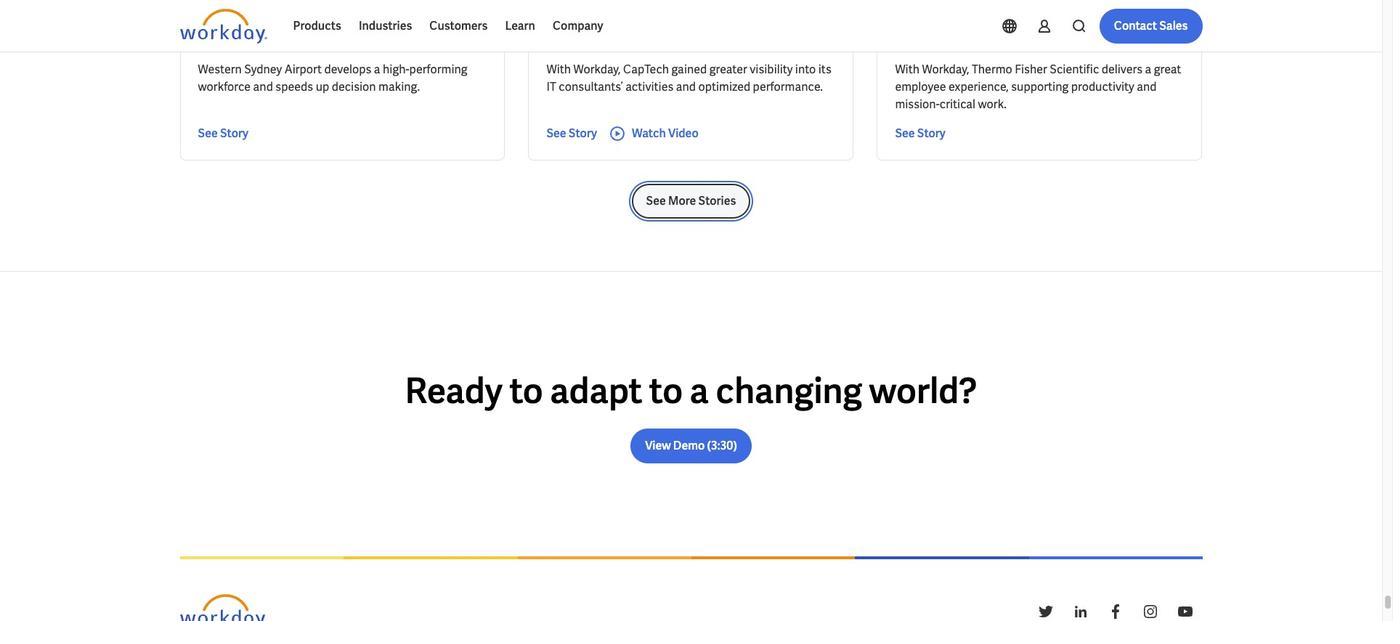Task type: describe. For each thing, give the bounding box(es) containing it.
industries button
[[350, 9, 421, 44]]

go to youtube image
[[1177, 603, 1194, 620]]

great
[[1154, 62, 1182, 77]]

learn
[[505, 18, 535, 33]]

more button
[[487, 8, 552, 37]]

contact sales
[[1114, 18, 1188, 33]]

topic
[[191, 16, 216, 29]]

experience,
[[949, 79, 1009, 94]]

customers button
[[421, 9, 497, 44]]

2 story from the left
[[569, 126, 597, 141]]

outcome
[[403, 16, 446, 29]]

go to instagram image
[[1142, 603, 1159, 620]]

with for it
[[547, 62, 571, 77]]

story for with workday, thermo fisher scientific delivers a great employee experience, supporting productivity and mission-critical work.
[[917, 126, 946, 141]]

ready
[[405, 368, 503, 413]]

delivers
[[1102, 62, 1143, 77]]

2 see story from the left
[[547, 126, 597, 141]]

productivity
[[1071, 79, 1135, 94]]

and inside with workday, thermo fisher scientific delivers a great employee experience, supporting productivity and mission-critical work.
[[1137, 79, 1157, 94]]

employee
[[895, 79, 946, 94]]

1 go to the homepage image from the top
[[180, 9, 267, 44]]

Search Customer Stories text field
[[996, 9, 1174, 35]]

stories
[[699, 193, 736, 208]]

see inside button
[[646, 193, 666, 208]]

a for world?
[[690, 368, 709, 413]]

speeds
[[276, 79, 313, 94]]

business
[[359, 16, 401, 29]]

demo
[[673, 438, 705, 453]]

performance.
[[753, 79, 823, 94]]

into
[[795, 62, 816, 77]]

captech
[[623, 62, 669, 77]]

(3:30)
[[707, 438, 737, 453]]

with workday, captech gained greater visibility into its it consultants' activities and optimized performance.
[[547, 62, 832, 94]]

with workday, thermo fisher scientific delivers a great employee experience, supporting productivity and mission-critical work.
[[895, 62, 1182, 112]]

watch video link
[[609, 125, 699, 142]]

western sydney airport image
[[198, 9, 285, 49]]

watch video
[[632, 126, 699, 141]]

work.
[[978, 97, 1007, 112]]

business outcome button
[[348, 8, 475, 37]]

view demo (3:30)
[[645, 438, 737, 453]]

high-
[[383, 62, 409, 77]]

gained
[[672, 62, 707, 77]]

and inside western sydney airport develops a high-performing workforce and speeds up decision making.
[[253, 79, 273, 94]]

clear all button
[[564, 8, 611, 37]]

activities
[[626, 79, 674, 94]]

develops
[[324, 62, 372, 77]]

clear
[[568, 16, 592, 29]]

scientific
[[1050, 62, 1100, 77]]

2 to from the left
[[649, 368, 683, 413]]

a inside with workday, thermo fisher scientific delivers a great employee experience, supporting productivity and mission-critical work.
[[1145, 62, 1152, 77]]

1 to from the left
[[510, 368, 543, 413]]

adapt
[[550, 368, 643, 413]]

industry
[[269, 16, 307, 29]]



Task type: vqa. For each thing, say whether or not it's contained in the screenshot.
Resources dropdown button
no



Task type: locate. For each thing, give the bounding box(es) containing it.
workday, inside with workday, captech gained greater visibility into its it consultants' activities and optimized performance.
[[574, 62, 621, 77]]

with up employee
[[895, 62, 920, 77]]

airport
[[285, 62, 322, 77]]

story down consultants'
[[569, 126, 597, 141]]

more
[[499, 16, 523, 29], [668, 193, 696, 208]]

a up the view demo (3:30)
[[690, 368, 709, 413]]

2 horizontal spatial see story link
[[895, 125, 946, 142]]

and down great on the top of the page
[[1137, 79, 1157, 94]]

1 and from the left
[[253, 79, 273, 94]]

to up view
[[649, 368, 683, 413]]

workday,
[[574, 62, 621, 77], [922, 62, 970, 77]]

3 story from the left
[[917, 126, 946, 141]]

greater
[[710, 62, 748, 77]]

performing
[[409, 62, 468, 77]]

1 horizontal spatial workday,
[[922, 62, 970, 77]]

see down it
[[547, 126, 566, 141]]

sales
[[1160, 18, 1188, 33]]

business outcome
[[359, 16, 446, 29]]

visibility
[[750, 62, 793, 77]]

captech ventures, inc. image
[[547, 9, 634, 49]]

watch
[[632, 126, 666, 141]]

its
[[819, 62, 832, 77]]

see story
[[198, 126, 248, 141], [547, 126, 597, 141], [895, 126, 946, 141]]

with
[[547, 62, 571, 77], [895, 62, 920, 77]]

thermo
[[972, 62, 1013, 77]]

workday, for consultants'
[[574, 62, 621, 77]]

0 horizontal spatial a
[[374, 62, 380, 77]]

0 horizontal spatial workday,
[[574, 62, 621, 77]]

0 horizontal spatial more
[[499, 16, 523, 29]]

optimized
[[699, 79, 751, 94]]

see left the stories
[[646, 193, 666, 208]]

learn button
[[497, 9, 544, 44]]

go to twitter image
[[1037, 603, 1055, 620]]

1 horizontal spatial see story
[[547, 126, 597, 141]]

0 horizontal spatial see story link
[[198, 125, 248, 142]]

view demo (3:30) link
[[631, 429, 752, 464]]

contact sales link
[[1100, 9, 1203, 44]]

see story down "mission-"
[[895, 126, 946, 141]]

and inside with workday, captech gained greater visibility into its it consultants' activities and optimized performance.
[[676, 79, 696, 94]]

workday, up employee
[[922, 62, 970, 77]]

1 see story link from the left
[[198, 125, 248, 142]]

story for western sydney airport develops a high-performing workforce and speeds up decision making.
[[220, 126, 248, 141]]

to
[[510, 368, 543, 413], [649, 368, 683, 413]]

fisher
[[1015, 62, 1048, 77]]

a
[[374, 62, 380, 77], [1145, 62, 1152, 77], [690, 368, 709, 413]]

ready to adapt to a changing world?
[[405, 368, 978, 413]]

workforce
[[198, 79, 251, 94]]

see story link down the workforce
[[198, 125, 248, 142]]

more inside more button
[[499, 16, 523, 29]]

2 workday, from the left
[[922, 62, 970, 77]]

1 see story from the left
[[198, 126, 248, 141]]

changing
[[716, 368, 863, 413]]

see story down consultants'
[[547, 126, 597, 141]]

1 horizontal spatial see story link
[[547, 125, 597, 142]]

to left 'adapt'
[[510, 368, 543, 413]]

2 with from the left
[[895, 62, 920, 77]]

3 see story from the left
[[895, 126, 946, 141]]

western
[[198, 62, 242, 77]]

with for employee
[[895, 62, 920, 77]]

1 horizontal spatial and
[[676, 79, 696, 94]]

see
[[198, 126, 218, 141], [547, 126, 566, 141], [895, 126, 915, 141], [646, 193, 666, 208]]

supporting
[[1012, 79, 1069, 94]]

customers
[[430, 18, 488, 33]]

1 vertical spatial go to the homepage image
[[180, 594, 267, 621]]

consultants'
[[559, 79, 623, 94]]

with inside with workday, thermo fisher scientific delivers a great employee experience, supporting productivity and mission-critical work.
[[895, 62, 920, 77]]

see story for western sydney airport develops a high-performing workforce and speeds up decision making.
[[198, 126, 248, 141]]

it
[[547, 79, 556, 94]]

see story link
[[198, 125, 248, 142], [547, 125, 597, 142], [895, 125, 946, 142]]

see story link down "mission-"
[[895, 125, 946, 142]]

industry button
[[257, 8, 336, 37]]

story
[[220, 126, 248, 141], [569, 126, 597, 141], [917, 126, 946, 141]]

see story down the workforce
[[198, 126, 248, 141]]

2 horizontal spatial story
[[917, 126, 946, 141]]

1 horizontal spatial to
[[649, 368, 683, 413]]

all
[[595, 16, 607, 29]]

2 horizontal spatial and
[[1137, 79, 1157, 94]]

and down sydney at the left top of the page
[[253, 79, 273, 94]]

workday, for experience,
[[922, 62, 970, 77]]

2 and from the left
[[676, 79, 696, 94]]

3 and from the left
[[1137, 79, 1157, 94]]

video
[[668, 126, 699, 141]]

see story link for western sydney airport develops a high-performing workforce and speeds up decision making.
[[198, 125, 248, 142]]

workday, up consultants'
[[574, 62, 621, 77]]

up
[[316, 79, 329, 94]]

products button
[[284, 9, 350, 44]]

clear all
[[568, 16, 607, 29]]

0 horizontal spatial to
[[510, 368, 543, 413]]

critical
[[940, 97, 976, 112]]

contact
[[1114, 18, 1157, 33]]

1 horizontal spatial with
[[895, 62, 920, 77]]

products
[[293, 18, 341, 33]]

workday, inside with workday, thermo fisher scientific delivers a great employee experience, supporting productivity and mission-critical work.
[[922, 62, 970, 77]]

western sydney airport develops a high-performing workforce and speeds up decision making.
[[198, 62, 468, 94]]

1 story from the left
[[220, 126, 248, 141]]

with up it
[[547, 62, 571, 77]]

2 horizontal spatial see story
[[895, 126, 946, 141]]

company
[[553, 18, 603, 33]]

story down "mission-"
[[917, 126, 946, 141]]

see story link for with workday, thermo fisher scientific delivers a great employee experience, supporting productivity and mission-critical work.
[[895, 125, 946, 142]]

0 horizontal spatial and
[[253, 79, 273, 94]]

1 horizontal spatial a
[[690, 368, 709, 413]]

0 horizontal spatial with
[[547, 62, 571, 77]]

topic button
[[180, 8, 245, 37]]

0 vertical spatial go to the homepage image
[[180, 9, 267, 44]]

see more stories
[[646, 193, 736, 208]]

see down the workforce
[[198, 126, 218, 141]]

sydney
[[244, 62, 282, 77]]

a left the high-
[[374, 62, 380, 77]]

decision
[[332, 79, 376, 94]]

1 workday, from the left
[[574, 62, 621, 77]]

see more stories button
[[632, 184, 751, 219]]

0 horizontal spatial story
[[220, 126, 248, 141]]

world?
[[869, 368, 978, 413]]

go to the homepage image
[[180, 9, 267, 44], [180, 594, 267, 621]]

go to linkedin image
[[1072, 603, 1089, 620]]

a for performing
[[374, 62, 380, 77]]

a left great on the top of the page
[[1145, 62, 1152, 77]]

view
[[645, 438, 671, 453]]

2 go to the homepage image from the top
[[180, 594, 267, 621]]

more left the stories
[[668, 193, 696, 208]]

0 vertical spatial more
[[499, 16, 523, 29]]

company button
[[544, 9, 612, 44]]

making.
[[379, 79, 420, 94]]

0 horizontal spatial see story
[[198, 126, 248, 141]]

go to facebook image
[[1107, 603, 1124, 620]]

see story link down consultants'
[[547, 125, 597, 142]]

more right customers
[[499, 16, 523, 29]]

1 with from the left
[[547, 62, 571, 77]]

see down "mission-"
[[895, 126, 915, 141]]

1 vertical spatial more
[[668, 193, 696, 208]]

story down the workforce
[[220, 126, 248, 141]]

and
[[253, 79, 273, 94], [676, 79, 696, 94], [1137, 79, 1157, 94]]

2 horizontal spatial a
[[1145, 62, 1152, 77]]

see story for with workday, thermo fisher scientific delivers a great employee experience, supporting productivity and mission-critical work.
[[895, 126, 946, 141]]

1 horizontal spatial more
[[668, 193, 696, 208]]

mission-
[[895, 97, 940, 112]]

1 horizontal spatial story
[[569, 126, 597, 141]]

2 see story link from the left
[[547, 125, 597, 142]]

industries
[[359, 18, 412, 33]]

and down gained
[[676, 79, 696, 94]]

3 see story link from the left
[[895, 125, 946, 142]]

with inside with workday, captech gained greater visibility into its it consultants' activities and optimized performance.
[[547, 62, 571, 77]]

a inside western sydney airport develops a high-performing workforce and speeds up decision making.
[[374, 62, 380, 77]]

more inside the see more stories button
[[668, 193, 696, 208]]



